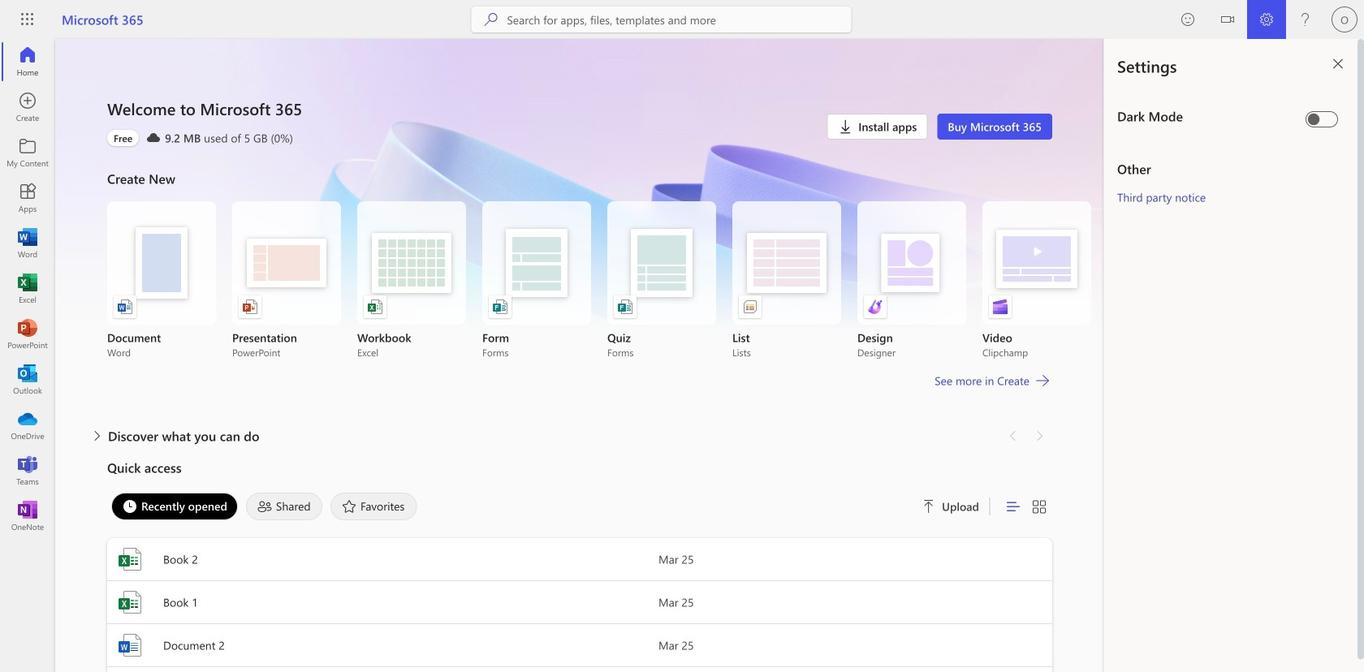 Task type: vqa. For each thing, say whether or not it's contained in the screenshot.
tooltip
no



Task type: describe. For each thing, give the bounding box(es) containing it.
clipchamp video image
[[993, 299, 1009, 315]]

designer design image
[[867, 299, 884, 315]]

recently opened element
[[111, 493, 238, 521]]

o image
[[1332, 6, 1358, 32]]

powerpoint image
[[19, 327, 36, 343]]

1 vertical spatial word image
[[117, 633, 143, 659]]

1 region from the left
[[1056, 39, 1365, 673]]

0 vertical spatial excel image
[[19, 281, 36, 297]]

other element
[[1118, 160, 1345, 178]]

favorites element
[[331, 493, 417, 521]]

onedrive image
[[19, 418, 36, 434]]

shared element
[[246, 493, 322, 521]]

outlook image
[[19, 372, 36, 388]]

excel workbook image
[[367, 299, 383, 315]]

Search box. Suggestions appear as you type. search field
[[507, 6, 852, 32]]

name book 2 cell
[[107, 547, 659, 573]]



Task type: locate. For each thing, give the bounding box(es) containing it.
2 tab from the left
[[242, 493, 326, 521]]

tab
[[107, 493, 242, 521], [242, 493, 326, 521], [326, 493, 421, 521]]

this account doesn't have a microsoft 365 subscription. click to view your benefits. tooltip
[[107, 130, 139, 146]]

1 vertical spatial excel image
[[117, 547, 143, 573]]

excel image up the powerpoint icon
[[19, 281, 36, 297]]

banner
[[0, 0, 1365, 42]]

create new element
[[107, 166, 1092, 423]]

row group
[[107, 668, 1053, 673]]

lists list image
[[742, 299, 759, 315]]

excel image
[[19, 281, 36, 297], [117, 547, 143, 573]]

onenote image
[[19, 508, 36, 525]]

excel image up excel image
[[117, 547, 143, 573]]

word document image
[[117, 299, 133, 315]]

new quiz image
[[617, 299, 634, 315]]

home image
[[19, 54, 36, 70]]

None search field
[[471, 6, 852, 32]]

application
[[0, 39, 1105, 673]]

word image down excel image
[[117, 633, 143, 659]]

1 horizontal spatial word image
[[117, 633, 143, 659]]

0 horizontal spatial excel image
[[19, 281, 36, 297]]

2 region from the left
[[1105, 39, 1365, 673]]

3 tab from the left
[[326, 493, 421, 521]]

create image
[[19, 99, 36, 115]]

tab list
[[107, 489, 903, 525]]

dark mode element
[[1118, 107, 1300, 125]]

region
[[1056, 39, 1365, 673], [1105, 39, 1365, 673]]

word image
[[19, 236, 36, 252], [117, 633, 143, 659]]

0 vertical spatial word image
[[19, 236, 36, 252]]

forms survey image
[[492, 299, 508, 315]]

excel image
[[117, 590, 143, 616]]

name book 1 cell
[[107, 590, 659, 616]]

0 horizontal spatial word image
[[19, 236, 36, 252]]

name document 2 cell
[[107, 633, 659, 659]]

navigation
[[0, 39, 55, 539]]

designer design image
[[867, 299, 884, 315]]

apps image
[[19, 190, 36, 206]]

powerpoint presentation image
[[242, 299, 258, 315]]

word image down apps image
[[19, 236, 36, 252]]

list
[[107, 201, 1092, 359]]

my content image
[[19, 145, 36, 161]]

1 horizontal spatial excel image
[[117, 547, 143, 573]]

1 tab from the left
[[107, 493, 242, 521]]

teams image
[[19, 463, 36, 479]]



